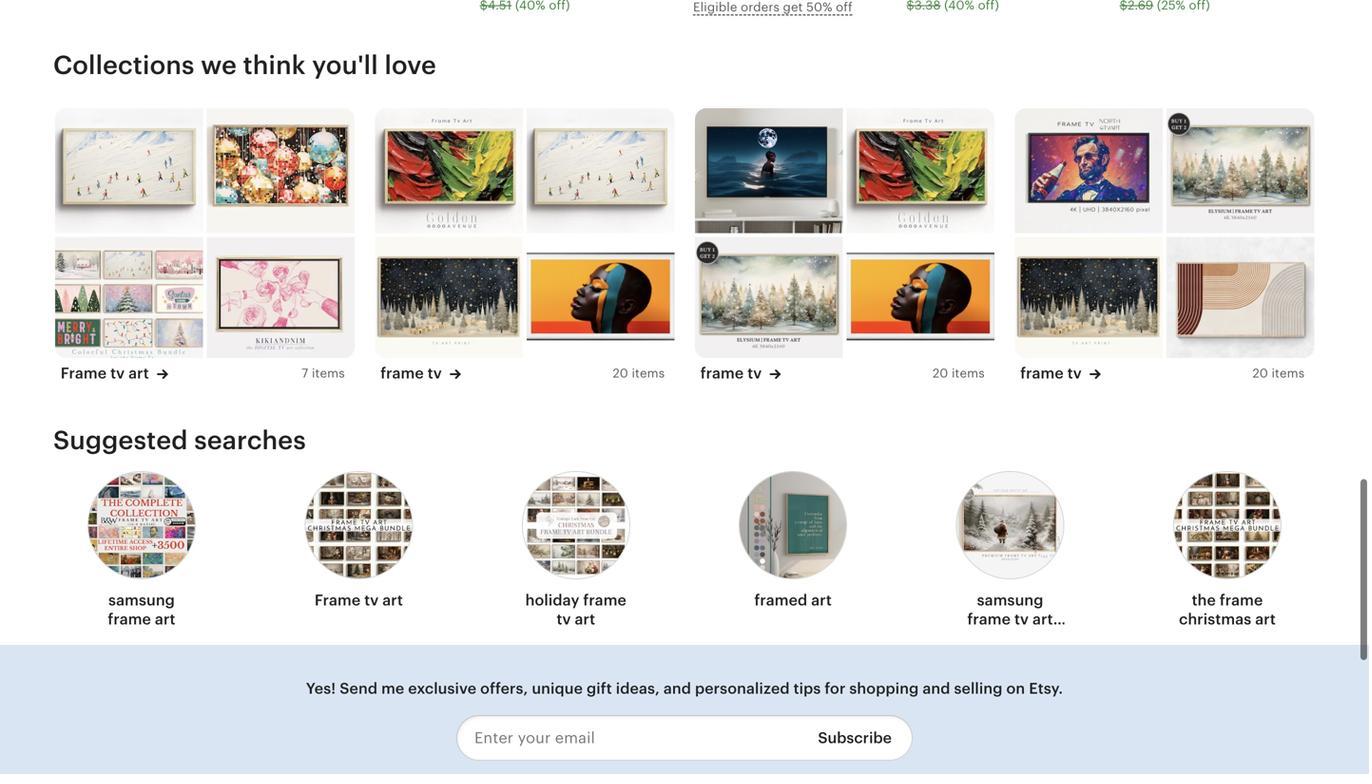 Task type: vqa. For each thing, say whether or not it's contained in the screenshot.
'A' to the middle
no



Task type: describe. For each thing, give the bounding box(es) containing it.
africa samsung frame art - african art ocean art ethiopian girl art moon art for samsung the frame - art for samsung frame tv image
[[695, 108, 843, 233]]

samsung frame tv art christmas
[[967, 592, 1053, 647]]

1 juneteenth samsung frame tv art digital download, frame tv black history downloadable abstract painting for tv screensaver image from the left
[[375, 108, 523, 233]]

frame tv for first samsung frame tv art, vintage festive christmas tree illustration, rustic, winter, snow, minimal, holiday, christmas, farmhouse image from right
[[1020, 365, 1082, 382]]

holiday frame tv art
[[525, 592, 627, 628]]

tv inside holiday frame tv art
[[557, 611, 571, 628]]

framed art link
[[739, 466, 847, 618]]

2 and from the left
[[923, 681, 950, 698]]

samsung frame tv art, 4th of july frame tv art , american history frame tv art, abraham lincoln, american history, frame tv art image
[[1015, 108, 1163, 233]]

frame inside samsung frame tv art christmas
[[967, 611, 1011, 628]]

2 juneteenth samsung frame tv art digital download, frame tv black history downloadable abstract painting for tv screensaver image from the left
[[846, 108, 994, 233]]

frame tv art link
[[305, 466, 413, 618]]

frame inside samsung frame art
[[108, 611, 151, 628]]

the frame christmas art
[[1179, 592, 1276, 628]]

send
[[340, 681, 378, 698]]

etsy.
[[1029, 681, 1063, 698]]

frame tv art inside "frame tv art" "link"
[[315, 592, 403, 609]]

items for "frame tv art colorful christmas set | pink xmas frame tv art bundle digital download | pastel holiday collection set of 9" image
[[312, 367, 345, 381]]

7
[[302, 367, 308, 381]]

samsung frame tv art christmas link
[[956, 466, 1064, 647]]

unique
[[532, 681, 583, 698]]

20 items for 2nd samsung frame tv art, vintage festive christmas tree illustration, rustic, winter, snow, minimal, holiday, christmas, farmhouse image from the right
[[613, 367, 665, 381]]

suggested searches
[[53, 426, 306, 455]]

frame tv art colorful christmas set | pink xmas frame tv art bundle digital download | pastel holiday collection set of 9 image
[[55, 237, 203, 362]]

tv inside "frame tv art" "link"
[[364, 592, 379, 609]]

frame inside "link"
[[315, 592, 361, 609]]

personalized
[[695, 681, 790, 698]]

1 abstract winter frame tv art digital download | ski snow painting for tv | pop art modern frame tv art file | colorful christmas tv art image from the left
[[55, 108, 203, 233]]

20 items for first samsung frame tv art, vintage festive christmas tree illustration, rustic, winter, snow, minimal, holiday, christmas, farmhouse image from right
[[1252, 367, 1305, 381]]

frame tv for samsung frame tv art of snowy christmas forest | digital art | samsung tv art | instant download | ea73 image to the left
[[700, 365, 762, 382]]

holiday
[[525, 592, 579, 609]]

we
[[201, 50, 237, 80]]

20 for first samsung frame tv art, vintage festive christmas tree illustration, rustic, winter, snow, minimal, holiday, christmas, farmhouse image from right
[[1252, 367, 1268, 381]]

frame inside holiday frame tv art
[[583, 592, 627, 609]]

frame inside the frame christmas art
[[1220, 592, 1263, 609]]

tips
[[794, 681, 821, 698]]

1 horizontal spatial samsung frame tv art of snowy christmas forest | digital art | samsung tv art | instant download | ea73 image
[[1166, 108, 1314, 233]]

collections we think you'll love
[[53, 50, 436, 80]]

frame tv for 2nd samsung frame tv art, vintage festive christmas tree illustration, rustic, winter, snow, minimal, holiday, christmas, farmhouse image from the right
[[381, 365, 442, 382]]

art inside samsung frame art
[[155, 611, 175, 628]]

offers,
[[480, 681, 528, 698]]

items for first samsung frame tv art, vintage festive christmas tree illustration, rustic, winter, snow, minimal, holiday, christmas, farmhouse image from right
[[1272, 367, 1305, 381]]

me
[[381, 681, 404, 698]]

exclusive
[[408, 681, 477, 698]]

samsung frame tv art, mid century modern shape art, abstract tv art, instant download, tv wallpaper, digital tv art, digital download image
[[1166, 237, 1314, 362]]

20 items for samsung frame tv art of snowy christmas forest | digital art | samsung tv art | instant download | ea73 image to the left
[[933, 367, 985, 381]]

items for samsung frame tv art of snowy christmas forest | digital art | samsung tv art | instant download | ea73 image to the left
[[952, 367, 985, 381]]

samsung for tv
[[977, 592, 1044, 609]]

ideas,
[[616, 681, 660, 698]]

collections
[[53, 50, 195, 80]]

love
[[385, 50, 436, 80]]



Task type: locate. For each thing, give the bounding box(es) containing it.
20 for 2nd samsung frame tv art, vintage festive christmas tree illustration, rustic, winter, snow, minimal, holiday, christmas, farmhouse image from the right
[[613, 367, 628, 381]]

gift
[[587, 681, 612, 698]]

1 vertical spatial samsung frame tv art of snowy christmas forest | digital art | samsung tv art | instant download | ea73 image
[[695, 237, 843, 362]]

frame
[[61, 365, 107, 382], [315, 592, 361, 609]]

2 samsung frame tv art, vintage festive christmas tree illustration, rustic, winter, snow, minimal, holiday, christmas, farmhouse image from the left
[[1015, 237, 1163, 362]]

samsung frame tv art of snowy christmas forest | digital art | samsung tv art | instant download | ea73 image
[[1166, 108, 1314, 233], [695, 237, 843, 362]]

1 and from the left
[[664, 681, 691, 698]]

0 horizontal spatial frame tv art
[[61, 365, 149, 382]]

samsung frame tv art | vibrant african art | digital download painting | portrait image for first juneteenth samsung frame tv art digital download, frame tv black history downloadable abstract painting for tv screensaver image from right
[[846, 237, 994, 362]]

items for 2nd samsung frame tv art, vintage festive christmas tree illustration, rustic, winter, snow, minimal, holiday, christmas, farmhouse image from the right
[[632, 367, 665, 381]]

1 vertical spatial frame tv art
[[315, 592, 403, 609]]

1 frame tv from the left
[[381, 365, 442, 382]]

shopping
[[849, 681, 919, 698]]

2 horizontal spatial frame tv
[[1020, 365, 1082, 382]]

1 horizontal spatial samsung
[[977, 592, 1044, 609]]

samsung inside samsung frame art
[[108, 592, 175, 609]]

1 horizontal spatial juneteenth samsung frame tv art digital download, frame tv black history downloadable abstract painting for tv screensaver image
[[846, 108, 994, 233]]

2 frame tv from the left
[[700, 365, 762, 382]]

2 horizontal spatial 20
[[1252, 367, 1268, 381]]

christmas up the on
[[974, 630, 1047, 647]]

christmas inside samsung frame tv art christmas
[[974, 630, 1047, 647]]

selling
[[954, 681, 1003, 698]]

1 20 from the left
[[613, 367, 628, 381]]

and right "ideas,"
[[664, 681, 691, 698]]

1 horizontal spatial frame tv
[[700, 365, 762, 382]]

0 horizontal spatial 20 items
[[613, 367, 665, 381]]

7 items
[[302, 367, 345, 381]]

frame
[[381, 365, 424, 382], [700, 365, 744, 382], [1020, 365, 1064, 382], [583, 592, 627, 609], [1220, 592, 1263, 609], [108, 611, 151, 628], [967, 611, 1011, 628]]

1 samsung frame tv art, vintage festive christmas tree illustration, rustic, winter, snow, minimal, holiday, christmas, farmhouse image from the left
[[375, 237, 523, 362]]

samsung frame art link
[[87, 466, 196, 637]]

20
[[613, 367, 628, 381], [933, 367, 948, 381], [1252, 367, 1268, 381]]

art inside samsung frame tv art christmas
[[1033, 611, 1053, 628]]

3 items from the left
[[952, 367, 985, 381]]

0 vertical spatial christmas
[[1179, 611, 1251, 628]]

2 20 from the left
[[933, 367, 948, 381]]

0 horizontal spatial frame
[[61, 365, 107, 382]]

subscribe
[[818, 730, 892, 747]]

0 horizontal spatial samsung
[[108, 592, 175, 609]]

2 horizontal spatial 20 items
[[1252, 367, 1305, 381]]

1 20 items from the left
[[613, 367, 665, 381]]

frame tv art up send
[[315, 592, 403, 609]]

0 vertical spatial frame tv art
[[61, 365, 149, 382]]

and left selling
[[923, 681, 950, 698]]

on
[[1006, 681, 1025, 698]]

frame tv art up the suggested
[[61, 365, 149, 382]]

1 horizontal spatial frame
[[315, 592, 361, 609]]

samsung frame tv art | vibrant african art | digital download painting | portrait image
[[526, 237, 674, 362], [846, 237, 994, 362]]

0 horizontal spatial samsung frame tv art, vintage festive christmas tree illustration, rustic, winter, snow, minimal, holiday, christmas, farmhouse image
[[375, 237, 523, 362]]

2 items from the left
[[632, 367, 665, 381]]

art
[[128, 365, 149, 382], [382, 592, 403, 609], [811, 592, 832, 609], [155, 611, 175, 628], [575, 611, 595, 628], [1033, 611, 1053, 628], [1255, 611, 1276, 628]]

2 abstract winter frame tv art digital download | ski snow painting for tv | pop art modern frame tv art file | colorful christmas tv art image from the left
[[526, 108, 674, 233]]

1 horizontal spatial 20 items
[[933, 367, 985, 381]]

1 samsung frame tv art | vibrant african art | digital download painting | portrait image from the left
[[526, 237, 674, 362]]

0 vertical spatial samsung frame tv art of snowy christmas forest | digital art | samsung tv art | instant download | ea73 image
[[1166, 108, 1314, 233]]

1 horizontal spatial abstract winter frame tv art digital download | ski snow painting for tv | pop art modern frame tv art file | colorful christmas tv art image
[[526, 108, 674, 233]]

the
[[1192, 592, 1216, 609]]

samsung frame art
[[108, 592, 175, 628]]

1 items from the left
[[312, 367, 345, 381]]

1 vertical spatial christmas
[[974, 630, 1047, 647]]

tv
[[110, 365, 125, 382], [428, 365, 442, 382], [748, 365, 762, 382], [1067, 365, 1082, 382], [364, 592, 379, 609], [557, 611, 571, 628], [1014, 611, 1029, 628]]

christmas
[[1179, 611, 1251, 628], [974, 630, 1047, 647]]

art inside "link"
[[382, 592, 403, 609]]

Enter your email field
[[456, 716, 804, 761]]

0 horizontal spatial abstract winter frame tv art digital download | ski snow painting for tv | pop art modern frame tv art file | colorful christmas tv art image
[[55, 108, 203, 233]]

2 20 items from the left
[[933, 367, 985, 381]]

tv inside samsung frame tv art christmas
[[1014, 611, 1029, 628]]

0 horizontal spatial frame tv
[[381, 365, 442, 382]]

0 vertical spatial frame
[[61, 365, 107, 382]]

1 horizontal spatial 20
[[933, 367, 948, 381]]

0 horizontal spatial samsung frame tv art | vibrant african art | digital download painting | portrait image
[[526, 237, 674, 362]]

and
[[664, 681, 691, 698], [923, 681, 950, 698]]

think
[[243, 50, 306, 80]]

abstract winter frame tv art digital download | ski snow painting for tv | pop art modern frame tv art file | colorful christmas tv art image
[[55, 108, 203, 233], [526, 108, 674, 233]]

2 samsung from the left
[[977, 592, 1044, 609]]

christmas down the
[[1179, 611, 1251, 628]]

searches
[[194, 426, 306, 455]]

samsung frame tv art, vintage festive christmas tree illustration, rustic, winter, snow, minimal, holiday, christmas, farmhouse image
[[375, 237, 523, 362], [1015, 237, 1163, 362]]

frame tv art
[[61, 365, 149, 382], [315, 592, 403, 609]]

you'll
[[312, 50, 378, 80]]

frame tv art disco ball digital download | new year's eve frame tv art file | birthday dance party tv instant download image
[[207, 108, 354, 233]]

4 items from the left
[[1272, 367, 1305, 381]]

1 vertical spatial frame
[[315, 592, 361, 609]]

1 horizontal spatial and
[[923, 681, 950, 698]]

yes!
[[306, 681, 336, 698]]

0 horizontal spatial and
[[664, 681, 691, 698]]

subscribe button
[[804, 716, 913, 761]]

0 horizontal spatial juneteenth samsung frame tv art digital download, frame tv black history downloadable abstract painting for tv screensaver image
[[375, 108, 523, 233]]

art inside the frame christmas art
[[1255, 611, 1276, 628]]

art inside holiday frame tv art
[[575, 611, 595, 628]]

samsung for art
[[108, 592, 175, 609]]

1 horizontal spatial samsung frame tv art | vibrant african art | digital download painting | portrait image
[[846, 237, 994, 362]]

frame up the suggested
[[61, 365, 107, 382]]

frame tv
[[381, 365, 442, 382], [700, 365, 762, 382], [1020, 365, 1082, 382]]

1 samsung from the left
[[108, 592, 175, 609]]

for
[[825, 681, 846, 698]]

suggested
[[53, 426, 188, 455]]

frame up 'yes!'
[[315, 592, 361, 609]]

juneteenth samsung frame tv art digital download, frame tv black history downloadable abstract painting for tv screensaver image
[[375, 108, 523, 233], [846, 108, 994, 233]]

3 frame tv from the left
[[1020, 365, 1082, 382]]

1 horizontal spatial frame tv art
[[315, 592, 403, 609]]

samsung frame tv art | vibrant african art | digital download painting | portrait image for 2nd abstract winter frame tv art digital download | ski snow painting for tv | pop art modern frame tv art file | colorful christmas tv art "image" from left
[[526, 237, 674, 362]]

0 horizontal spatial samsung frame tv art of snowy christmas forest | digital art | samsung tv art | instant download | ea73 image
[[695, 237, 843, 362]]

yes! send me exclusive offers, unique gift ideas, and personalized tips for shopping and selling on etsy.
[[306, 681, 1063, 698]]

1 horizontal spatial christmas
[[1179, 611, 1251, 628]]

3 20 items from the left
[[1252, 367, 1305, 381]]

samsung inside samsung frame tv art christmas
[[977, 592, 1044, 609]]

20 for samsung frame tv art of snowy christmas forest | digital art | samsung tv art | instant download | ea73 image to the left
[[933, 367, 948, 381]]

0 horizontal spatial christmas
[[974, 630, 1047, 647]]

samsung
[[108, 592, 175, 609], [977, 592, 1044, 609]]

holiday frame tv art link
[[522, 466, 630, 637]]

framed
[[754, 592, 807, 609]]

christmas inside the frame christmas art
[[1179, 611, 1251, 628]]

20 items
[[613, 367, 665, 381], [933, 367, 985, 381], [1252, 367, 1305, 381]]

samsung frame tv art | pink frame tv art | the frame tv art | bar art for frame tv | retro cheers sketch | kikiandnim | digital download image
[[207, 237, 354, 362]]

0 horizontal spatial 20
[[613, 367, 628, 381]]

the frame christmas art link
[[1173, 466, 1282, 637]]

2 samsung frame tv art | vibrant african art | digital download painting | portrait image from the left
[[846, 237, 994, 362]]

framed art
[[754, 592, 832, 609]]

1 horizontal spatial samsung frame tv art, vintage festive christmas tree illustration, rustic, winter, snow, minimal, holiday, christmas, farmhouse image
[[1015, 237, 1163, 362]]

3 20 from the left
[[1252, 367, 1268, 381]]

items
[[312, 367, 345, 381], [632, 367, 665, 381], [952, 367, 985, 381], [1272, 367, 1305, 381]]



